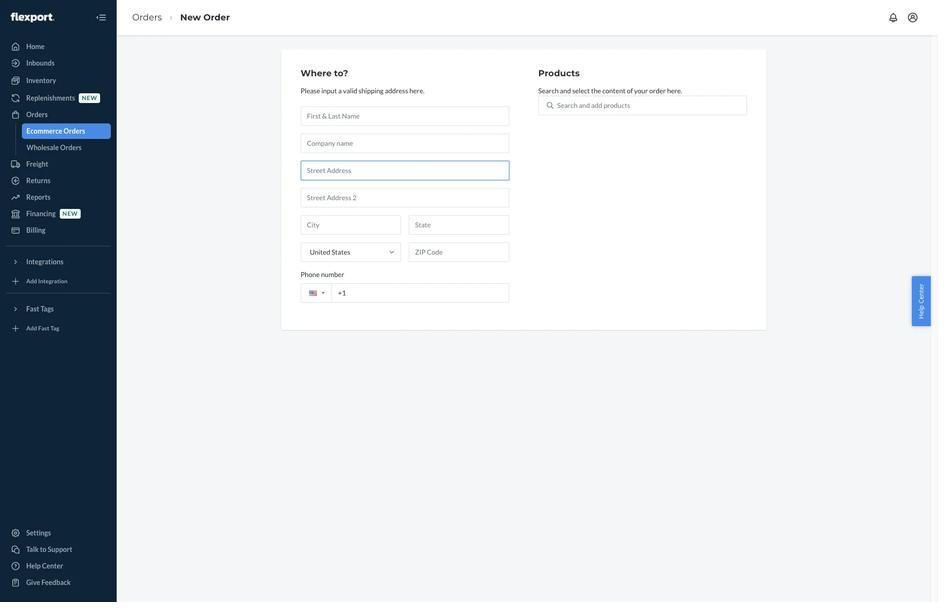 Task type: locate. For each thing, give the bounding box(es) containing it.
billing link
[[6, 223, 111, 238]]

1 vertical spatial new
[[63, 210, 78, 218]]

please input a valid shipping address here.
[[301, 86, 425, 95]]

and left select
[[560, 86, 571, 95]]

help center
[[918, 284, 926, 319], [26, 562, 63, 571]]

input
[[322, 86, 337, 95]]

here.
[[410, 86, 425, 95], [668, 86, 683, 95]]

help inside button
[[918, 305, 926, 319]]

give feedback
[[26, 579, 71, 587]]

talk
[[26, 546, 39, 554]]

here. right address
[[410, 86, 425, 95]]

1 horizontal spatial here.
[[668, 86, 683, 95]]

phone
[[301, 270, 320, 279]]

fast
[[26, 305, 39, 313], [38, 325, 49, 332]]

home
[[26, 42, 45, 51]]

united
[[310, 248, 331, 256]]

1 vertical spatial help
[[26, 562, 41, 571]]

1 add from the top
[[26, 278, 37, 285]]

freight
[[26, 160, 48, 168]]

help center link
[[6, 559, 111, 575]]

add integration
[[26, 278, 68, 285]]

orders link left new
[[132, 12, 162, 23]]

address
[[385, 86, 409, 95]]

orders
[[132, 12, 162, 23], [26, 110, 48, 119], [64, 127, 85, 135], [60, 144, 82, 152]]

0 vertical spatial and
[[560, 86, 571, 95]]

0 horizontal spatial and
[[560, 86, 571, 95]]

united states
[[310, 248, 351, 256]]

ecommerce orders
[[27, 127, 85, 135]]

0 vertical spatial center
[[918, 284, 926, 304]]

0 horizontal spatial help center
[[26, 562, 63, 571]]

1 vertical spatial help center
[[26, 562, 63, 571]]

fast left tags
[[26, 305, 39, 313]]

0 vertical spatial search
[[539, 86, 559, 95]]

State text field
[[409, 215, 510, 235]]

open notifications image
[[888, 12, 900, 23]]

0 vertical spatial fast
[[26, 305, 39, 313]]

inbounds link
[[6, 55, 111, 71]]

wholesale orders
[[27, 144, 82, 152]]

1 vertical spatial and
[[579, 101, 590, 109]]

open account menu image
[[908, 12, 919, 23]]

financing
[[26, 210, 56, 218]]

First & Last Name text field
[[301, 106, 510, 126]]

please
[[301, 86, 320, 95]]

shipping
[[359, 86, 384, 95]]

talk to support
[[26, 546, 72, 554]]

integrations
[[26, 258, 64, 266]]

new
[[82, 95, 97, 102], [63, 210, 78, 218]]

search up search image
[[539, 86, 559, 95]]

add left integration
[[26, 278, 37, 285]]

1 horizontal spatial help
[[918, 305, 926, 319]]

orders inside breadcrumbs "navigation"
[[132, 12, 162, 23]]

1 vertical spatial orders link
[[6, 107, 111, 123]]

search and add products
[[558, 101, 631, 109]]

search for search and add products
[[558, 101, 578, 109]]

freight link
[[6, 157, 111, 172]]

center inside 'help center' link
[[42, 562, 63, 571]]

orders up 'ecommerce'
[[26, 110, 48, 119]]

1 horizontal spatial and
[[579, 101, 590, 109]]

add inside "link"
[[26, 278, 37, 285]]

orders up wholesale orders link
[[64, 127, 85, 135]]

0 horizontal spatial here.
[[410, 86, 425, 95]]

wholesale orders link
[[22, 140, 111, 156]]

2 here. from the left
[[668, 86, 683, 95]]

and for select
[[560, 86, 571, 95]]

search
[[539, 86, 559, 95], [558, 101, 578, 109]]

order
[[650, 86, 666, 95]]

Street Address text field
[[301, 161, 510, 180]]

add
[[26, 278, 37, 285], [26, 325, 37, 332]]

help
[[918, 305, 926, 319], [26, 562, 41, 571]]

0 vertical spatial add
[[26, 278, 37, 285]]

orders left new
[[132, 12, 162, 23]]

support
[[48, 546, 72, 554]]

help center inside button
[[918, 284, 926, 319]]

fast tags button
[[6, 302, 111, 317]]

fast tags
[[26, 305, 54, 313]]

and
[[560, 86, 571, 95], [579, 101, 590, 109]]

1 vertical spatial search
[[558, 101, 578, 109]]

center
[[918, 284, 926, 304], [42, 562, 63, 571]]

1 horizontal spatial center
[[918, 284, 926, 304]]

fast left tag
[[38, 325, 49, 332]]

Company name text field
[[301, 134, 510, 153]]

orders link
[[132, 12, 162, 23], [6, 107, 111, 123]]

2 add from the top
[[26, 325, 37, 332]]

new down reports link
[[63, 210, 78, 218]]

1 vertical spatial center
[[42, 562, 63, 571]]

0 horizontal spatial help
[[26, 562, 41, 571]]

and for add
[[579, 101, 590, 109]]

0 horizontal spatial center
[[42, 562, 63, 571]]

new down inventory link
[[82, 95, 97, 102]]

0 vertical spatial new
[[82, 95, 97, 102]]

settings link
[[6, 526, 111, 541]]

0 horizontal spatial new
[[63, 210, 78, 218]]

tags
[[41, 305, 54, 313]]

help center button
[[913, 276, 932, 326]]

give feedback button
[[6, 576, 111, 591]]

content
[[603, 86, 626, 95]]

ZIP Code text field
[[409, 243, 510, 262]]

replenishments
[[26, 94, 75, 102]]

and left add
[[579, 101, 590, 109]]

orders link up ecommerce orders
[[6, 107, 111, 123]]

0 vertical spatial orders link
[[132, 12, 162, 23]]

1 vertical spatial add
[[26, 325, 37, 332]]

search right search image
[[558, 101, 578, 109]]

1 horizontal spatial new
[[82, 95, 97, 102]]

inventory link
[[6, 73, 111, 89]]

0 vertical spatial help center
[[918, 284, 926, 319]]

0 vertical spatial help
[[918, 305, 926, 319]]

orders link inside breadcrumbs "navigation"
[[132, 12, 162, 23]]

add down fast tags
[[26, 325, 37, 332]]

here. right order
[[668, 86, 683, 95]]

1 horizontal spatial help center
[[918, 284, 926, 319]]

1 horizontal spatial orders link
[[132, 12, 162, 23]]

ecommerce
[[27, 127, 62, 135]]



Task type: describe. For each thing, give the bounding box(es) containing it.
to?
[[334, 68, 349, 79]]

ecommerce orders link
[[22, 124, 111, 139]]

flexport logo image
[[11, 13, 54, 22]]

feedback
[[42, 579, 71, 587]]

order
[[204, 12, 230, 23]]

new for financing
[[63, 210, 78, 218]]

a
[[339, 86, 342, 95]]

settings
[[26, 529, 51, 538]]

your
[[635, 86, 649, 95]]

new
[[180, 12, 201, 23]]

give
[[26, 579, 40, 587]]

to
[[40, 546, 46, 554]]

tag
[[50, 325, 59, 332]]

of
[[627, 86, 633, 95]]

reports link
[[6, 190, 111, 205]]

states
[[332, 248, 351, 256]]

reports
[[26, 193, 50, 201]]

breadcrumbs navigation
[[125, 3, 238, 32]]

orders down ecommerce orders link
[[60, 144, 82, 152]]

where to?
[[301, 68, 349, 79]]

search for search and select the content of your order here.
[[539, 86, 559, 95]]

inventory
[[26, 76, 56, 85]]

inbounds
[[26, 59, 55, 67]]

add integration link
[[6, 274, 111, 289]]

1 here. from the left
[[410, 86, 425, 95]]

products
[[604, 101, 631, 109]]

products
[[539, 68, 580, 79]]

valid
[[343, 86, 358, 95]]

search image
[[547, 102, 554, 109]]

select
[[573, 86, 590, 95]]

add fast tag
[[26, 325, 59, 332]]

where
[[301, 68, 332, 79]]

new order
[[180, 12, 230, 23]]

add for add fast tag
[[26, 325, 37, 332]]

wholesale
[[27, 144, 59, 152]]

phone number
[[301, 270, 345, 279]]

home link
[[6, 39, 111, 54]]

billing
[[26, 226, 45, 234]]

add fast tag link
[[6, 321, 111, 337]]

1 vertical spatial fast
[[38, 325, 49, 332]]

fast inside dropdown button
[[26, 305, 39, 313]]

City text field
[[301, 215, 401, 235]]

new for replenishments
[[82, 95, 97, 102]]

number
[[321, 270, 345, 279]]

returns link
[[6, 173, 111, 189]]

add
[[592, 101, 603, 109]]

talk to support button
[[6, 542, 111, 558]]

add for add integration
[[26, 278, 37, 285]]

Street Address 2 text field
[[301, 188, 510, 208]]

united states: + 1 image
[[322, 293, 325, 294]]

new order link
[[180, 12, 230, 23]]

integrations button
[[6, 254, 111, 270]]

returns
[[26, 177, 51, 185]]

close navigation image
[[95, 12, 107, 23]]

center inside help center button
[[918, 284, 926, 304]]

search and select the content of your order here.
[[539, 86, 683, 95]]

1 (702) 123-4567 telephone field
[[301, 284, 510, 303]]

integration
[[38, 278, 68, 285]]

0 horizontal spatial orders link
[[6, 107, 111, 123]]

the
[[592, 86, 602, 95]]



Task type: vqa. For each thing, say whether or not it's contained in the screenshot.
Billing
yes



